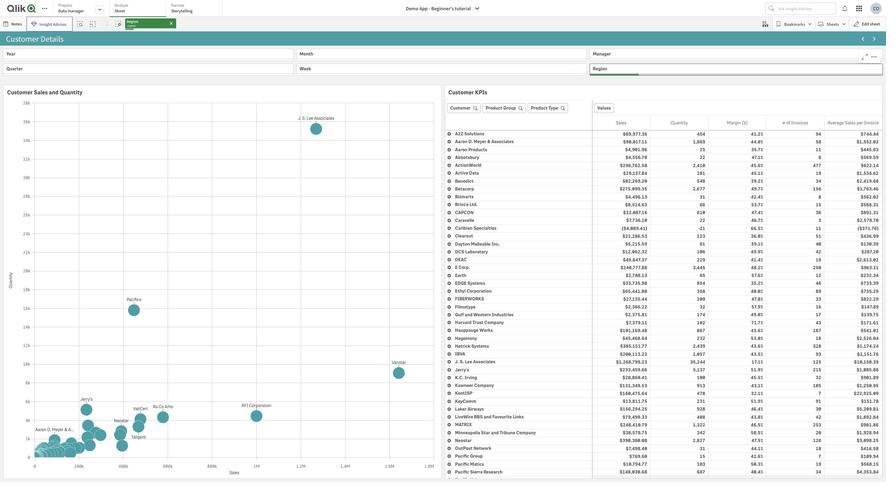 Task type: vqa. For each thing, say whether or not it's contained in the screenshot.


Task type: locate. For each thing, give the bounding box(es) containing it.
advisor
[[53, 21, 67, 27]]

year element
[[6, 51, 15, 57]]

22 for 46.7%
[[700, 218, 705, 224]]

plus image left 'j.'
[[446, 359, 453, 366]]

41.2%
[[751, 131, 763, 137]]

and for sales
[[49, 89, 58, 96]]

1 vertical spatial 22
[[700, 218, 705, 224]]

notes button
[[1, 18, 25, 30]]

plus image for abbotsbury
[[446, 154, 453, 162]]

2 19 from the top
[[816, 257, 821, 263]]

25 plus image from the top
[[446, 422, 453, 429]]

1 vertical spatial 19
[[816, 257, 821, 263]]

pacific down pacific group
[[455, 462, 469, 468]]

plus image left caravelle
[[446, 217, 453, 225]]

2 31 from the top
[[700, 446, 705, 452]]

18 plus image from the top
[[446, 343, 453, 351]]

0 vertical spatial pacific
[[455, 454, 469, 460]]

12 plus image from the top
[[446, 288, 453, 296]]

7 plus image from the top
[[446, 194, 453, 201]]

42 down 30 at the bottom right of the page
[[816, 415, 821, 421]]

plus image for benedict
[[446, 178, 453, 185]]

research
[[484, 469, 503, 475]]

plus image for a2z solutions
[[446, 131, 453, 138]]

average
[[828, 120, 844, 126]]

1 plus image from the top
[[446, 131, 453, 138]]

1 34 from the top
[[816, 178, 821, 184]]

application
[[0, 0, 886, 483]]

0 vertical spatial 31
[[700, 194, 705, 200]]

plus image for aaron d. meyer & associates
[[446, 138, 453, 146]]

43.5%
[[751, 352, 763, 358]]

data down actionworld
[[469, 170, 479, 176]]

45.6%
[[751, 163, 763, 169]]

1 vertical spatial 15
[[700, 454, 705, 460]]

plus image for keycomm
[[446, 398, 453, 406]]

customer kpis application
[[445, 85, 883, 483]]

11 up 51
[[816, 226, 821, 232]]

$232.34
[[861, 273, 879, 279]]

45.1%
[[751, 171, 763, 177]]

plus image for filmotype
[[446, 304, 453, 311]]

2 search image from the left
[[558, 106, 565, 110]]

product for product group
[[486, 105, 502, 111]]

8 down 156
[[819, 194, 821, 200]]

systems up ethyl corporation
[[467, 280, 485, 287]]

pacific for pacific matics
[[455, 462, 469, 468]]

2,410
[[693, 163, 705, 169]]

13 plus image from the top
[[446, 304, 453, 311]]

aaron for aaron d. meyer & associates
[[455, 139, 468, 145]]

sheet
[[870, 21, 880, 27]]

1 plus image from the top
[[446, 138, 453, 146]]

51.9% up 46.4%
[[751, 399, 763, 405]]

plus image for hauppauge works
[[446, 327, 453, 335]]

2,439
[[693, 344, 705, 350]]

pacific down pacific matics
[[455, 469, 469, 475]]

1 19 from the top
[[816, 171, 821, 177]]

1 vertical spatial 51.9%
[[751, 399, 763, 405]]

2 7 from the top
[[819, 454, 821, 460]]

app
[[419, 5, 428, 12]]

9 plus image from the top
[[446, 257, 453, 264]]

8 plus image from the top
[[446, 249, 453, 256]]

2 plus image from the top
[[446, 154, 453, 162]]

34 up 156
[[816, 178, 821, 184]]

14 plus image from the top
[[446, 469, 453, 477]]

17.1%
[[752, 359, 763, 365]]

26 plus image from the top
[[446, 430, 453, 437]]

0 horizontal spatial sales
[[34, 89, 48, 96]]

2 vertical spatial pacific
[[455, 469, 469, 475]]

0 horizontal spatial -
[[429, 5, 430, 12]]

plus image
[[446, 138, 453, 146], [446, 154, 453, 162], [446, 162, 453, 170], [446, 170, 453, 177], [446, 178, 453, 185], [446, 186, 453, 193], [446, 194, 453, 201], [446, 201, 453, 209], [446, 264, 453, 272], [446, 272, 453, 280], [446, 280, 453, 288], [446, 288, 453, 296], [446, 304, 453, 311], [446, 312, 453, 319], [446, 320, 453, 327], [446, 327, 453, 335], [446, 335, 453, 343], [446, 343, 453, 351], [446, 351, 453, 359], [446, 367, 453, 374], [446, 382, 453, 390], [446, 390, 453, 398], [446, 406, 453, 414], [446, 414, 453, 421], [446, 422, 453, 429], [446, 430, 453, 437], [446, 438, 453, 445], [446, 445, 453, 453], [446, 453, 453, 461], [446, 461, 453, 469], [446, 477, 453, 483]]

42 for $287.20
[[816, 249, 821, 255]]

2 plus image from the top
[[446, 146, 453, 154]]

3 plus image from the top
[[446, 209, 453, 217]]

plus image for dcs laboratory
[[446, 249, 453, 256]]

trust
[[473, 320, 483, 326]]

plus image left capcon
[[446, 209, 453, 217]]

plus image for pacific sierra research
[[446, 469, 453, 477]]

plus image for aaron products
[[446, 146, 453, 154]]

2 51.9% from the top
[[751, 399, 763, 405]]

minneapolis star and tribune company
[[455, 430, 536, 436]]

11 plus image from the top
[[446, 359, 453, 366]]

1 51.9% from the top
[[751, 367, 763, 373]]

aaron for aaron products
[[455, 147, 468, 153]]

0 horizontal spatial quantity
[[60, 89, 82, 96]]

31 for 42.4%
[[700, 194, 705, 200]]

32 up 174
[[700, 304, 705, 310]]

search image
[[471, 106, 478, 110], [558, 106, 565, 110]]

aaron up abbotsbury
[[455, 147, 468, 153]]

1 vertical spatial company
[[474, 383, 494, 389]]

0 vertical spatial 11
[[816, 147, 821, 153]]

39.2%
[[751, 178, 763, 184]]

0 horizontal spatial region
[[127, 19, 138, 24]]

plus image for bizmarts
[[446, 194, 453, 201]]

0 vertical spatial aaron
[[455, 139, 468, 145]]

0 horizontal spatial group
[[470, 454, 483, 460]]

1 42 from the top
[[816, 249, 821, 255]]

1 vertical spatial 31
[[700, 446, 705, 452]]

3 plus image from the top
[[446, 162, 453, 170]]

#
[[783, 120, 786, 126]]

1 vertical spatial group
[[470, 454, 483, 460]]

30 plus image from the top
[[446, 461, 453, 469]]

11 down "58"
[[816, 147, 821, 153]]

company down links
[[516, 430, 536, 436]]

- up 123
[[699, 226, 700, 232]]

1 vertical spatial quantity
[[671, 120, 688, 126]]

215
[[813, 367, 821, 373]]

1 vertical spatial data
[[469, 170, 479, 176]]

$1,552.02
[[857, 139, 879, 145]]

6 plus image from the top
[[446, 233, 453, 240]]

demo app - beginner's tutorial
[[406, 5, 471, 12]]

sales inside application
[[34, 89, 48, 96]]

0 horizontal spatial search image
[[471, 106, 478, 110]]

1 search image from the left
[[471, 106, 478, 110]]

insight
[[39, 21, 52, 27]]

tab list containing prepare
[[53, 0, 225, 18]]

13 plus image from the top
[[446, 398, 453, 406]]

11 for ($371.76)
[[816, 226, 821, 232]]

pacific down outpost
[[455, 454, 469, 460]]

2 pacific from the top
[[455, 462, 469, 468]]

1 horizontal spatial product
[[531, 105, 548, 111]]

0 horizontal spatial 15
[[700, 454, 705, 460]]

51.9% for 231
[[751, 399, 763, 405]]

plus image for dayton malleable inc.
[[446, 241, 453, 248]]

40.4%
[[751, 470, 763, 476]]

customer for customer sales and quantity
[[7, 89, 33, 96]]

1 product from the left
[[486, 105, 502, 111]]

1,322
[[693, 422, 705, 428]]

0 vertical spatial 22
[[700, 155, 705, 161]]

17 plus image from the top
[[446, 335, 453, 343]]

42
[[816, 249, 821, 255], [816, 415, 821, 421]]

customer down the quarter
[[7, 89, 33, 96]]

27 plus image from the top
[[446, 438, 453, 445]]

15 plus image from the top
[[446, 320, 453, 327]]

search image for product type
[[558, 106, 565, 110]]

8 plus image from the top
[[446, 201, 453, 209]]

- right app
[[429, 5, 430, 12]]

sales for average
[[845, 120, 856, 126]]

2 11 from the top
[[816, 226, 821, 232]]

29 plus image from the top
[[446, 453, 453, 461]]

0 vertical spatial 34
[[816, 178, 821, 184]]

sheets
[[827, 21, 839, 27]]

plus image for edge systems
[[446, 280, 453, 288]]

plus image for brinco ltd.
[[446, 201, 453, 209]]

2 horizontal spatial sales
[[845, 120, 856, 126]]

quantity
[[60, 89, 82, 96], [671, 120, 688, 126]]

7 for $109.94
[[819, 454, 821, 460]]

10 plus image from the top
[[446, 272, 453, 280]]

40.0%
[[751, 289, 763, 295]]

$1,250.95
[[857, 383, 879, 389]]

2 34 from the top
[[816, 470, 821, 476]]

plus image for hegemony
[[446, 335, 453, 343]]

$1,085.86
[[857, 367, 879, 373]]

data inside customer kpis application
[[469, 170, 479, 176]]

1 22 from the top
[[700, 155, 705, 161]]

1 horizontal spatial data
[[469, 170, 479, 176]]

group for pacific group
[[470, 454, 483, 460]]

$2,366.22
[[625, 304, 647, 310]]

previous sheet: product details image
[[860, 36, 866, 42]]

systems down the hegemony
[[471, 343, 489, 349]]

1 horizontal spatial quantity
[[671, 120, 688, 126]]

1 horizontal spatial sales
[[616, 120, 627, 126]]

keycomm
[[455, 399, 476, 405]]

1 horizontal spatial group
[[503, 105, 516, 111]]

31 up the '66' at the top of the page
[[700, 194, 705, 200]]

6 plus image from the top
[[446, 186, 453, 193]]

32 up 105
[[816, 375, 821, 381]]

plus image for actionworld
[[446, 162, 453, 170]]

region element
[[593, 66, 607, 72]]

42 down '40'
[[816, 249, 821, 255]]

$90,017.11
[[623, 139, 647, 145]]

plus image for pacific group
[[446, 453, 453, 461]]

systems for hetrick systems
[[471, 343, 489, 349]]

14 plus image from the top
[[446, 312, 453, 319]]

smart search image
[[77, 21, 83, 27]]

edit sheet button
[[849, 17, 886, 31]]

156
[[813, 186, 821, 192]]

month element
[[300, 51, 313, 57]]

16 plus image from the top
[[446, 327, 453, 335]]

10 plus image from the top
[[446, 296, 453, 303]]

$733.39
[[861, 281, 879, 287]]

1 vertical spatial pacific
[[455, 462, 469, 468]]

plus image left k.c.
[[446, 375, 453, 382]]

0 vertical spatial associates
[[491, 139, 514, 145]]

group up matics
[[470, 454, 483, 460]]

2 aaron from the top
[[455, 147, 468, 153]]

1 vertical spatial 11
[[816, 226, 821, 232]]

search image
[[516, 106, 523, 110]]

clear selection for field: region image
[[169, 21, 174, 25]]

31 down 2,827
[[700, 446, 705, 452]]

2 product from the left
[[531, 105, 548, 111]]

japan
[[127, 23, 136, 28]]

region for region japan
[[127, 19, 138, 24]]

group left the 'product type' on the top right
[[503, 105, 516, 111]]

0 vertical spatial systems
[[467, 280, 485, 287]]

1 vertical spatial 34
[[816, 470, 821, 476]]

3,445
[[693, 265, 705, 271]]

32
[[700, 304, 705, 310], [816, 375, 821, 381]]

28 plus image from the top
[[446, 445, 453, 453]]

$13,811.75
[[623, 399, 647, 405]]

2 vertical spatial 19
[[816, 462, 821, 468]]

1 31 from the top
[[700, 194, 705, 200]]

23 plus image from the top
[[446, 406, 453, 414]]

customer sales and quantity application
[[3, 85, 442, 479]]

region down manager "element"
[[593, 66, 607, 72]]

$69,977.36
[[623, 131, 647, 137]]

0 vertical spatial 7
[[819, 391, 821, 397]]

plus image left sierra
[[446, 469, 453, 477]]

0 vertical spatial 42
[[816, 249, 821, 255]]

18 up 328
[[816, 336, 821, 342]]

24 plus image from the top
[[446, 414, 453, 421]]

active
[[455, 170, 468, 176]]

0 vertical spatial 43.6%
[[751, 328, 763, 334]]

19 for $2,613.02
[[816, 257, 821, 263]]

12 plus image from the top
[[446, 375, 453, 382]]

plus image for ethyl corporation
[[446, 288, 453, 296]]

$101,169.48
[[620, 328, 647, 334]]

plus image left the dayton
[[446, 241, 453, 248]]

plus image left keycomm
[[446, 398, 453, 406]]

46.7%
[[751, 218, 763, 224]]

1 horizontal spatial -
[[699, 226, 700, 232]]

company up works
[[484, 320, 504, 326]]

15 up 36
[[816, 202, 821, 208]]

plus image for active data
[[446, 170, 453, 177]]

$1,534.62
[[857, 171, 879, 177]]

plus image for livewire bbs and   favourite links
[[446, 414, 453, 421]]

43.6% up the 53.0%
[[751, 328, 763, 334]]

1 vertical spatial -
[[699, 226, 700, 232]]

plus image left caribian
[[446, 225, 453, 233]]

8 up "477"
[[819, 155, 821, 161]]

19 down 126
[[816, 462, 821, 468]]

0 horizontal spatial data
[[58, 8, 67, 13]]

tab list inside application
[[53, 0, 225, 18]]

aaron down a2z
[[455, 139, 468, 145]]

$541.01
[[861, 328, 879, 334]]

2 43.6% from the top
[[751, 344, 763, 350]]

1 horizontal spatial 32
[[816, 375, 821, 381]]

plus image left the dcs
[[446, 249, 453, 256]]

edge systems
[[455, 280, 485, 287]]

8
[[819, 155, 821, 161], [819, 194, 821, 200]]

week
[[300, 66, 311, 72]]

2 42 from the top
[[816, 415, 821, 421]]

22 plus image from the top
[[446, 390, 453, 398]]

plus image
[[446, 131, 453, 138], [446, 146, 453, 154], [446, 209, 453, 217], [446, 217, 453, 225], [446, 225, 453, 233], [446, 233, 453, 240], [446, 241, 453, 248], [446, 249, 453, 256], [446, 257, 453, 264], [446, 296, 453, 303], [446, 359, 453, 366], [446, 375, 453, 382], [446, 398, 453, 406], [446, 469, 453, 477]]

works
[[480, 328, 493, 334]]

hauppauge works
[[455, 328, 493, 334]]

$568.15
[[861, 462, 879, 468]]

2 8 from the top
[[819, 194, 821, 200]]

1,057
[[693, 352, 705, 358]]

invoices
[[791, 120, 808, 126]]

customer inside application
[[7, 89, 33, 96]]

9 plus image from the top
[[446, 264, 453, 272]]

0 vertical spatial 8
[[819, 155, 821, 161]]

product down kpis
[[486, 105, 502, 111]]

plus image for clearout
[[446, 233, 453, 240]]

associates right the &
[[491, 139, 514, 145]]

plus image left 'clearout' on the top of the page
[[446, 233, 453, 240]]

plus image for k.c. irving
[[446, 375, 453, 382]]

data down the prepare
[[58, 8, 67, 13]]

industries
[[492, 312, 514, 318]]

1 11 from the top
[[816, 147, 821, 153]]

kawneer
[[455, 383, 473, 389]]

126
[[813, 438, 821, 444]]

$131,349.53
[[620, 383, 647, 389]]

product left type
[[531, 105, 548, 111]]

7 down 126
[[819, 454, 821, 460]]

1 horizontal spatial search image
[[558, 106, 565, 110]]

e corp.
[[455, 265, 470, 271]]

22 down 25
[[700, 155, 705, 161]]

21 plus image from the top
[[446, 382, 453, 390]]

1 aaron from the top
[[455, 139, 468, 145]]

region for region
[[593, 66, 607, 72]]

1 pacific from the top
[[455, 454, 469, 460]]

0 vertical spatial region
[[127, 19, 138, 24]]

51.9%
[[751, 367, 763, 373], [751, 399, 763, 405]]

0 horizontal spatial product
[[486, 105, 502, 111]]

2 22 from the top
[[700, 218, 705, 224]]

corporation
[[467, 288, 492, 294]]

34 for $2,419.68
[[816, 178, 821, 184]]

plus image left deac
[[446, 257, 453, 264]]

sales
[[34, 89, 48, 96], [616, 120, 627, 126], [845, 120, 856, 126]]

36.0%
[[751, 233, 763, 240]]

narrate storytelling
[[171, 2, 193, 13]]

1 horizontal spatial 15
[[816, 202, 821, 208]]

jerry's
[[455, 367, 469, 373]]

data inside prepare data manager
[[58, 8, 67, 13]]

plus image for gulf and western industries
[[446, 312, 453, 319]]

k.c. irving
[[455, 375, 477, 381]]

1 vertical spatial 43.6%
[[751, 344, 763, 350]]

0 vertical spatial -
[[429, 5, 430, 12]]

34 down 126
[[816, 470, 821, 476]]

187
[[813, 328, 821, 334]]

plus image for fiberworks
[[446, 296, 453, 303]]

1 vertical spatial 18
[[816, 446, 821, 452]]

51.9% up "45.5%" on the right of the page
[[751, 367, 763, 373]]

$5,209.81
[[857, 407, 879, 413]]

customer
[[7, 89, 33, 96], [448, 89, 474, 96], [450, 105, 471, 111]]

22 up 21 on the right of page
[[700, 218, 705, 224]]

$49,647.37
[[623, 257, 647, 263]]

$240,777.88
[[621, 265, 647, 271]]

plus image for capcon
[[446, 209, 453, 217]]

3 pacific from the top
[[455, 469, 469, 475]]

clear all selections image
[[116, 21, 121, 27]]

20 plus image from the top
[[446, 367, 453, 374]]

1 7 from the top
[[819, 391, 821, 397]]

20
[[816, 430, 821, 436]]

$29,157.84
[[623, 171, 647, 177]]

quarter element
[[6, 66, 23, 72]]

1 43.6% from the top
[[751, 328, 763, 334]]

company down irving
[[474, 383, 494, 389]]

$568.31
[[861, 202, 879, 208]]

1 vertical spatial 7
[[819, 454, 821, 460]]

1 horizontal spatial region
[[593, 66, 607, 72]]

customer left kpis
[[448, 89, 474, 96]]

7 up 91
[[819, 391, 821, 397]]

2 vertical spatial company
[[516, 430, 536, 436]]

data for active data
[[469, 170, 479, 176]]

pacific matics
[[455, 462, 484, 468]]

1 vertical spatial aaron
[[455, 147, 468, 153]]

1 vertical spatial region
[[593, 66, 607, 72]]

328
[[813, 344, 821, 350]]

19 plus image from the top
[[446, 351, 453, 359]]

5 plus image from the top
[[446, 178, 453, 185]]

tab list
[[53, 0, 225, 18]]

5 plus image from the top
[[446, 225, 453, 233]]

18 down 126
[[816, 446, 821, 452]]

1 18 from the top
[[816, 336, 821, 342]]

plus image left 'fiberworks'
[[446, 296, 453, 303]]

4 plus image from the top
[[446, 170, 453, 177]]

19 down "477"
[[816, 171, 821, 177]]

0 vertical spatial 51.9%
[[751, 367, 763, 373]]

1 vertical spatial 8
[[819, 194, 821, 200]]

plus image for outpost network
[[446, 445, 453, 453]]

4 plus image from the top
[[446, 217, 453, 225]]

19 up 250
[[816, 257, 821, 263]]

0 vertical spatial group
[[503, 105, 516, 111]]

11 plus image from the top
[[446, 280, 453, 288]]

0 vertical spatial 32
[[700, 304, 705, 310]]

and for star
[[491, 430, 499, 436]]

3 19 from the top
[[816, 462, 821, 468]]

plus image for caravelle
[[446, 217, 453, 225]]

($4,089.41)
[[622, 226, 647, 232]]

0 vertical spatial 15
[[816, 202, 821, 208]]

- inside customer kpis application
[[699, 226, 700, 232]]

irving
[[465, 375, 477, 381]]

plus image for deac
[[446, 257, 453, 264]]

$27,135.44
[[623, 296, 647, 302]]

bookmarks button
[[775, 18, 814, 30]]

plus image left a2z
[[446, 131, 453, 138]]

0 vertical spatial 19
[[816, 171, 821, 177]]

48.2%
[[751, 265, 763, 271]]

43.6% down the 53.0%
[[751, 344, 763, 350]]

7 plus image from the top
[[446, 241, 453, 248]]

$4,901.96
[[625, 147, 647, 153]]

2 18 from the top
[[816, 446, 821, 452]]

1 vertical spatial systems
[[471, 343, 489, 349]]

narrate
[[171, 2, 185, 8]]

region right clear all selections icon
[[127, 19, 138, 24]]

46.4%
[[751, 407, 763, 413]]

associates right lee
[[473, 359, 496, 365]]

1 vertical spatial 42
[[816, 415, 821, 421]]

capcon
[[455, 210, 474, 216]]

18 for $416.58
[[816, 446, 821, 452]]

plus image left aaron products
[[446, 146, 453, 154]]

1 8 from the top
[[819, 155, 821, 161]]

15 up 103
[[700, 454, 705, 460]]

0 vertical spatial 18
[[816, 336, 821, 342]]

- inside button
[[429, 5, 430, 12]]

0 vertical spatial data
[[58, 8, 67, 13]]



Task type: describe. For each thing, give the bounding box(es) containing it.
51.9% for 5,137
[[751, 367, 763, 373]]

43
[[816, 320, 821, 326]]

plus image for caribian specialties
[[446, 225, 453, 233]]

43.6% for 2,439
[[751, 344, 763, 350]]

42 for $1,892.84
[[816, 415, 821, 421]]

plus image for ibva
[[446, 351, 453, 359]]

$981.86
[[861, 422, 879, 428]]

caravelle
[[455, 218, 474, 224]]

1 vertical spatial 32
[[816, 375, 821, 381]]

-21
[[699, 226, 705, 232]]

caribian
[[455, 225, 473, 231]]

$248,410.79
[[620, 422, 647, 428]]

plus image for j. s. lee associates
[[446, 359, 453, 366]]

477
[[813, 163, 821, 169]]

laker
[[455, 406, 467, 412]]

manager element
[[593, 51, 611, 57]]

89
[[816, 289, 821, 295]]

$1,268,799.23
[[616, 359, 647, 365]]

plus image for neostar
[[446, 438, 453, 445]]

and for bbs
[[484, 414, 492, 420]]

plus image for pacific matics
[[446, 461, 453, 469]]

application containing customer sales and quantity
[[0, 0, 886, 483]]

step back image
[[90, 21, 96, 27]]

0 horizontal spatial 32
[[700, 304, 705, 310]]

43.6% for 867
[[751, 328, 763, 334]]

($371.76)
[[858, 226, 879, 232]]

manager
[[593, 51, 611, 57]]

analyze sheet
[[115, 2, 128, 13]]

18 for $2,526.04
[[816, 336, 821, 342]]

pacific group
[[455, 454, 483, 460]]

8 for $562.02
[[819, 194, 821, 200]]

customer sales and quantity
[[7, 89, 82, 96]]

$38,578.75
[[623, 430, 647, 436]]

livewire bbs and   favourite links
[[455, 414, 524, 420]]

outpost network
[[455, 446, 492, 452]]

margin
[[727, 120, 741, 126]]

kpis
[[475, 89, 487, 96]]

search image for customer
[[471, 106, 478, 110]]

neostar
[[455, 438, 472, 444]]

&
[[487, 139, 491, 145]]

systems for edge systems
[[467, 280, 485, 287]]

8 for $569.59
[[819, 155, 821, 161]]

34 for $4,353.84
[[816, 470, 821, 476]]

plus image for kawneer company
[[446, 382, 453, 390]]

$622.14
[[861, 163, 879, 169]]

lee
[[465, 359, 472, 365]]

customer kpis
[[448, 89, 487, 96]]

co button
[[871, 3, 882, 14]]

plus image for e corp.
[[446, 264, 453, 272]]

$160,475.64
[[620, 391, 647, 397]]

229
[[697, 257, 705, 263]]

plus image for jerry's
[[446, 367, 453, 374]]

58.5%
[[751, 430, 763, 436]]

plus image for earth
[[446, 272, 453, 280]]

$436.99
[[861, 233, 879, 240]]

$963.11
[[861, 265, 879, 271]]

minneapolis
[[455, 430, 480, 436]]

$2,375.81
[[625, 312, 647, 318]]

1,869
[[693, 139, 705, 145]]

ethyl corporation
[[455, 288, 492, 294]]

laker airways
[[455, 406, 484, 412]]

$7,736.10
[[626, 218, 647, 224]]

$3,098.25
[[857, 438, 879, 444]]

0 vertical spatial company
[[484, 320, 504, 326]]

174
[[697, 312, 705, 318]]

pacific for pacific group
[[455, 454, 469, 460]]

454
[[697, 131, 705, 137]]

next sheet: customer location image
[[872, 36, 877, 42]]

$171.61
[[861, 320, 879, 326]]

19 for $568.15
[[816, 462, 821, 468]]

selections tool image
[[763, 21, 769, 27]]

$147.89
[[861, 304, 879, 310]]

35,244
[[690, 359, 705, 365]]

type
[[549, 105, 558, 111]]

$562.02
[[861, 194, 879, 200]]

plus image for harvard trust company
[[446, 320, 453, 327]]

11 for $445.63
[[816, 147, 821, 153]]

fiberworks
[[455, 296, 484, 302]]

30
[[816, 407, 821, 413]]

plus image for hetrick systems
[[446, 343, 453, 351]]

19 for $1,534.62
[[816, 171, 821, 177]]

358
[[697, 289, 705, 295]]

sales for customer
[[34, 89, 48, 96]]

margin (%)
[[727, 120, 748, 126]]

22 for 47.1%
[[700, 155, 705, 161]]

week element
[[300, 66, 311, 72]]

laboratory
[[465, 249, 488, 255]]

edit
[[862, 21, 869, 27]]

plus image for betacorp
[[446, 186, 453, 193]]

product group
[[486, 105, 516, 111]]

plus image for kentisp
[[446, 390, 453, 398]]

plus image for matrix
[[446, 422, 453, 429]]

51
[[816, 233, 821, 240]]

Ask Insight Advisor text field
[[777, 3, 836, 14]]

specialties
[[474, 225, 497, 231]]

31 plus image from the top
[[446, 477, 453, 483]]

western
[[474, 312, 491, 318]]

harvard
[[455, 320, 472, 326]]

ibva
[[455, 351, 465, 357]]

quantity inside customer kpis application
[[671, 120, 688, 126]]

data for prepare data manager
[[58, 8, 67, 13]]

product for product type
[[531, 105, 548, 111]]

plus image for laker airways
[[446, 406, 453, 414]]

232
[[697, 336, 705, 342]]

$1,763.46
[[857, 186, 879, 192]]

$33,735.98
[[623, 281, 647, 287]]

231
[[697, 399, 705, 405]]

hegemony
[[455, 336, 477, 342]]

106
[[697, 249, 705, 255]]

insight advisor button
[[26, 17, 73, 31]]

customer down customer kpis
[[450, 105, 471, 111]]

favourite
[[492, 414, 512, 420]]

2,827
[[693, 438, 705, 444]]

plus image for minneapolis star and tribune company
[[446, 430, 453, 437]]

548
[[697, 178, 705, 184]]

32.1%
[[751, 391, 763, 397]]

$275,099.35
[[620, 186, 647, 192]]

46.5%
[[751, 422, 763, 428]]

49.9%
[[751, 249, 763, 255]]

47.4%
[[752, 210, 763, 216]]

7 for $22,925.09
[[819, 391, 821, 397]]

854
[[697, 281, 705, 287]]

customer for customer kpis
[[448, 89, 474, 96]]

gulf
[[455, 312, 464, 318]]

$2,526.04
[[857, 336, 879, 342]]

j.
[[455, 359, 459, 365]]

31 for 44.1%
[[700, 446, 705, 452]]

pacific for pacific sierra research
[[455, 469, 469, 475]]

bookmarks
[[784, 21, 805, 27]]

links
[[513, 414, 524, 420]]

group for product group
[[503, 105, 516, 111]]

0 vertical spatial quantity
[[60, 89, 82, 96]]

43.1%
[[751, 383, 763, 389]]

sheets button
[[817, 18, 848, 30]]

1 vertical spatial associates
[[473, 359, 496, 365]]

deac
[[455, 257, 467, 263]]



